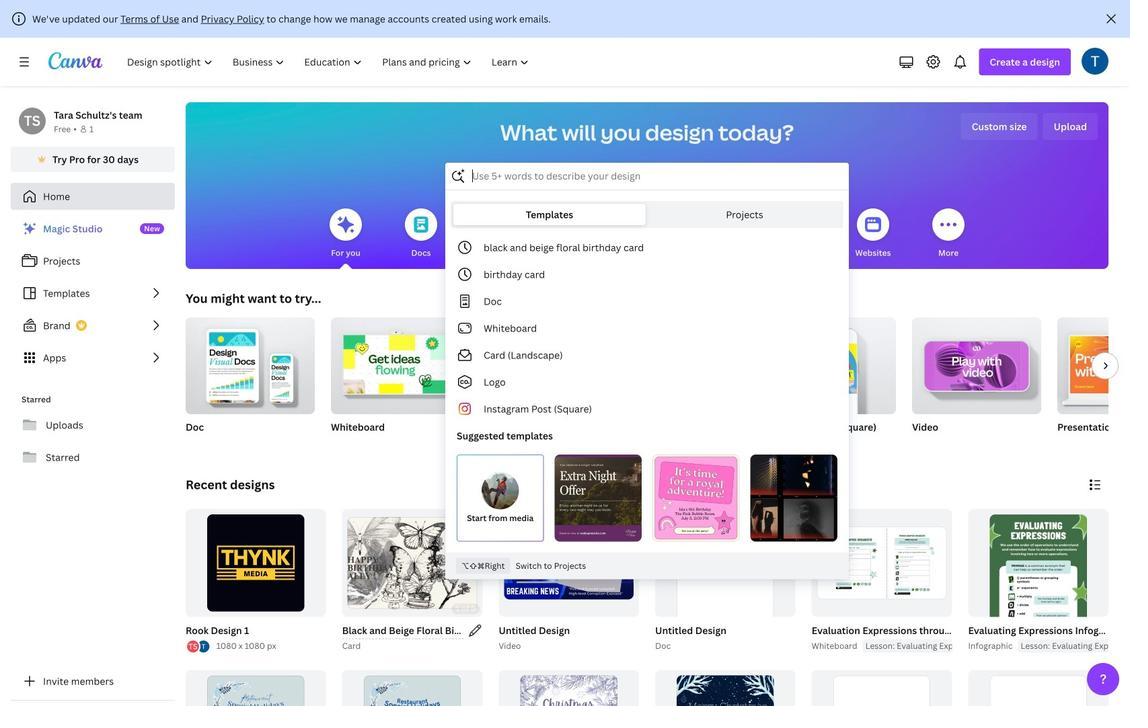 Task type: locate. For each thing, give the bounding box(es) containing it.
1 vertical spatial list
[[186, 640, 211, 654]]

1 horizontal spatial list
[[186, 640, 211, 654]]

group
[[331, 312, 460, 451], [331, 312, 460, 414], [767, 312, 896, 451], [767, 312, 896, 414], [912, 312, 1042, 451], [912, 312, 1042, 414], [186, 318, 315, 451], [476, 318, 606, 451], [622, 318, 751, 414], [622, 318, 751, 414], [1058, 318, 1130, 451], [1058, 318, 1130, 414], [183, 509, 326, 654], [340, 509, 511, 653], [342, 509, 483, 617], [496, 509, 639, 653], [653, 509, 796, 653], [809, 509, 1061, 653], [812, 509, 952, 617], [966, 509, 1130, 707], [968, 509, 1109, 707], [186, 671, 326, 707], [342, 671, 483, 707], [499, 671, 639, 707], [655, 671, 796, 707], [812, 671, 952, 707], [968, 671, 1109, 707]]

list box
[[446, 234, 848, 547]]

0 vertical spatial list
[[11, 215, 175, 371]]

uploaded media image
[[482, 472, 519, 510]]

None search field
[[445, 163, 849, 580]]

0 horizontal spatial list
[[11, 215, 175, 371]]

list
[[11, 215, 175, 371], [186, 640, 211, 654]]

tara schultz's team element
[[19, 108, 46, 135]]

tara schultz's team image
[[19, 108, 46, 135]]



Task type: vqa. For each thing, say whether or not it's contained in the screenshot.
search box
yes



Task type: describe. For each thing, give the bounding box(es) containing it.
Search search field
[[472, 164, 822, 189]]

edit a copy of the birthday instagram post in pink black black retro chic style template image
[[653, 455, 740, 542]]

tara schultz image
[[1082, 48, 1109, 75]]

top level navigation element
[[118, 48, 541, 75]]

edit a copy of the hotel promo instagram post in purple cream vintage cinematica style template image
[[555, 455, 642, 542]]

edit a copy of the black and red retro photographic film photo collage instagram post template image
[[751, 455, 838, 542]]



